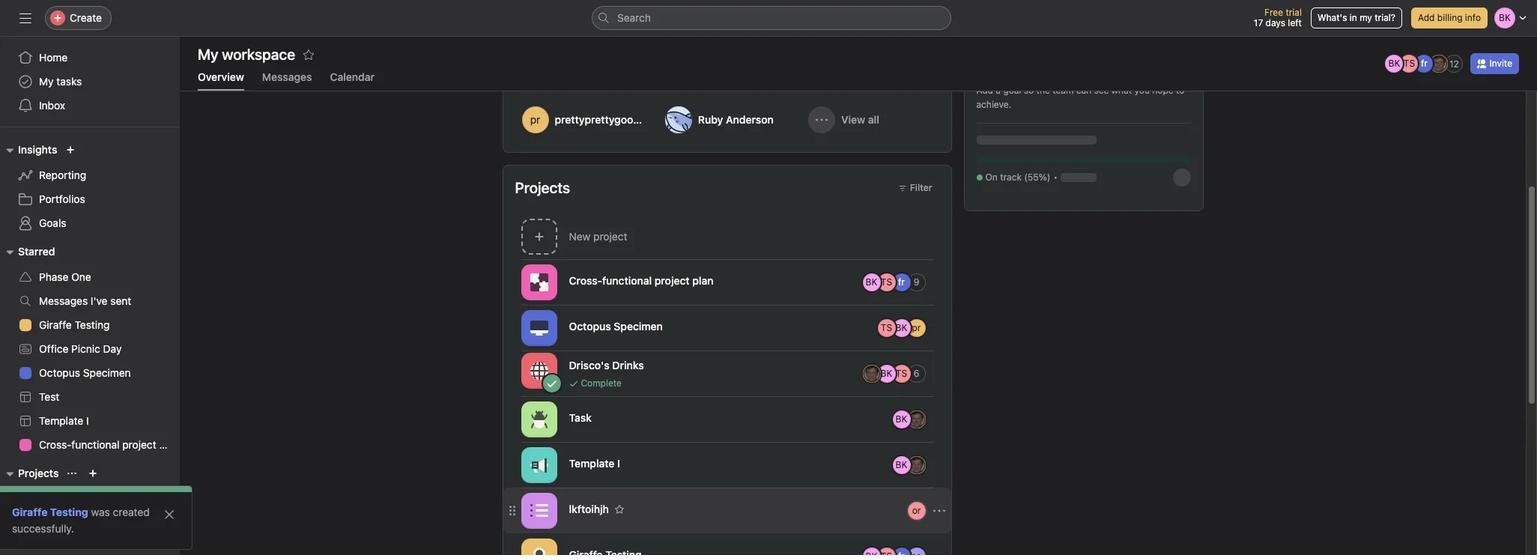 Task type: locate. For each thing, give the bounding box(es) containing it.
0 vertical spatial add
[[1418, 12, 1435, 23]]

plan inside starred element
[[159, 438, 180, 451]]

1 vertical spatial functional
[[71, 438, 120, 451]]

days
[[1266, 17, 1286, 28]]

cross-functional project plan up the new project or portfolio image on the left bottom
[[39, 438, 180, 451]]

testing down messages i've sent link
[[75, 318, 110, 331]]

show options image for list icon
[[933, 505, 945, 517]]

i inside projects element
[[86, 516, 89, 529]]

0 vertical spatial invite
[[1490, 58, 1513, 69]]

projects up new on the top of the page
[[515, 179, 570, 196]]

cross- down show options, current sort, top icon
[[39, 492, 71, 505]]

template left was on the left of the page
[[39, 516, 83, 529]]

1 horizontal spatial projects
[[515, 179, 570, 196]]

1 vertical spatial i
[[618, 457, 620, 469]]

picnic
[[71, 342, 100, 355]]

giraffe up office
[[39, 318, 72, 331]]

new image
[[66, 145, 75, 154]]

i left was on the left of the page
[[86, 516, 89, 529]]

add inside button
[[1418, 12, 1435, 23]]

1 horizontal spatial octopus
[[569, 320, 611, 332]]

show options image
[[933, 413, 945, 425], [933, 550, 945, 555]]

messages down phase one
[[39, 294, 88, 307]]

free trial 17 days left
[[1254, 7, 1302, 28]]

ja left '12'
[[1435, 58, 1445, 69]]

functional up the new project or portfolio image on the left bottom
[[71, 438, 120, 451]]

search list box
[[592, 6, 952, 30]]

globe image
[[530, 362, 548, 380]]

0 vertical spatial show options image
[[933, 413, 945, 425]]

on
[[986, 172, 998, 183]]

0 vertical spatial fr
[[1421, 58, 1428, 69]]

plan for 1st the cross-functional project plan link from the top
[[159, 438, 180, 451]]

testing
[[75, 318, 110, 331], [50, 506, 88, 519]]

ja down 6
[[912, 413, 922, 425]]

1 vertical spatial plan
[[159, 438, 180, 451]]

0 vertical spatial cross-
[[569, 274, 602, 287]]

free
[[1265, 7, 1284, 18]]

0 vertical spatial projects
[[515, 179, 570, 196]]

invite right '12'
[[1490, 58, 1513, 69]]

search
[[617, 11, 651, 24]]

fr
[[1421, 58, 1428, 69], [898, 276, 905, 287]]

template up the lkftoihjh
[[569, 457, 615, 469]]

0 vertical spatial giraffe
[[39, 318, 72, 331]]

0 vertical spatial template i
[[39, 414, 89, 427]]

cross-functional project plan inside starred element
[[39, 438, 180, 451]]

1 vertical spatial octopus
[[39, 366, 80, 379]]

create
[[70, 11, 102, 24]]

0 horizontal spatial octopus specimen
[[39, 366, 131, 379]]

2 vertical spatial template i
[[39, 516, 89, 529]]

starred button
[[0, 243, 55, 261]]

invite for the rightmost invite button
[[1490, 58, 1513, 69]]

1 vertical spatial octopus specimen
[[39, 366, 131, 379]]

1 vertical spatial projects
[[18, 467, 59, 480]]

1 vertical spatial add
[[977, 85, 994, 96]]

0 vertical spatial messages
[[262, 70, 312, 83]]

cross-functional project plan inside projects element
[[39, 492, 180, 505]]

1 horizontal spatial messages
[[262, 70, 312, 83]]

fr left 9
[[898, 276, 905, 287]]

1 show options image from the top
[[933, 322, 945, 334]]

trial
[[1286, 7, 1302, 18]]

cross-functional project plan down new project
[[569, 274, 714, 287]]

ja left 6
[[867, 368, 877, 379]]

0 vertical spatial invite button
[[1471, 53, 1520, 74]]

4 show options image from the top
[[933, 505, 945, 517]]

can
[[1077, 85, 1092, 96]]

2 vertical spatial cross-
[[39, 492, 71, 505]]

1 vertical spatial template i link
[[9, 511, 171, 535]]

1 vertical spatial giraffe
[[12, 506, 48, 519]]

1 vertical spatial cross-
[[39, 438, 71, 451]]

octopus up drisco's
[[569, 320, 611, 332]]

task
[[569, 411, 592, 424]]

giraffe testing link inside starred element
[[9, 313, 171, 337]]

to
[[1176, 85, 1185, 96]]

ruby anderson button
[[659, 100, 796, 140]]

octopus specimen down picnic on the bottom left of the page
[[39, 366, 131, 379]]

testing up successfully.
[[50, 506, 88, 519]]

2 show options image from the top
[[933, 550, 945, 555]]

phase one link
[[9, 265, 171, 289]]

1 vertical spatial messages
[[39, 294, 88, 307]]

you
[[1135, 85, 1150, 96]]

1 vertical spatial fr
[[898, 276, 905, 287]]

show options, current sort, top image
[[68, 469, 77, 478]]

1 vertical spatial cross-functional project plan
[[39, 438, 180, 451]]

giraffe testing up successfully.
[[12, 506, 88, 519]]

plan inside projects element
[[159, 492, 180, 505]]

0 horizontal spatial projects
[[18, 467, 59, 480]]

portfolios
[[39, 193, 85, 205]]

1 vertical spatial invite
[[42, 529, 69, 542]]

template
[[39, 414, 83, 427], [569, 457, 615, 469], [39, 516, 83, 529]]

so
[[1024, 85, 1034, 96]]

0 horizontal spatial messages
[[39, 294, 88, 307]]

0 vertical spatial cross-functional project plan link
[[9, 433, 180, 457]]

1 horizontal spatial specimen
[[614, 320, 663, 332]]

cross- down new on the top of the page
[[569, 274, 602, 287]]

template i
[[39, 414, 89, 427], [569, 457, 620, 469], [39, 516, 89, 529]]

home link
[[9, 46, 171, 70]]

add left "a"
[[977, 85, 994, 96]]

2 template i link from the top
[[9, 511, 171, 535]]

prettyprettygood77@gmail.com button
[[515, 100, 713, 140]]

3 show options image from the top
[[933, 459, 945, 471]]

add inside add a goal so the team can see what you hope to achieve.
[[977, 85, 994, 96]]

template i inside projects element
[[39, 516, 89, 529]]

1 vertical spatial specimen
[[83, 366, 131, 379]]

messages for messages
[[262, 70, 312, 83]]

projects button
[[0, 465, 59, 483]]

calendar
[[330, 70, 375, 83]]

octopus specimen inside starred element
[[39, 366, 131, 379]]

project inside projects element
[[122, 492, 156, 505]]

0 horizontal spatial specimen
[[83, 366, 131, 379]]

portfolios link
[[9, 187, 171, 211]]

goals
[[39, 217, 66, 229]]

ts left 9
[[881, 276, 893, 287]]

cross-
[[569, 274, 602, 287], [39, 438, 71, 451], [39, 492, 71, 505]]

cross- for first the cross-functional project plan link from the bottom
[[39, 492, 71, 505]]

reporting link
[[9, 163, 171, 187]]

invite button down projects dropdown button
[[14, 522, 79, 549]]

messages inside starred element
[[39, 294, 88, 307]]

or
[[912, 505, 921, 516]]

i up toggle project starred status image
[[618, 457, 620, 469]]

ribbon image
[[530, 547, 548, 555]]

functional inside starred element
[[71, 438, 120, 451]]

template i down "test"
[[39, 414, 89, 427]]

0 vertical spatial octopus specimen
[[569, 320, 663, 332]]

bk
[[1389, 58, 1401, 69], [866, 276, 878, 287], [896, 322, 908, 333], [881, 368, 893, 379], [896, 413, 908, 425], [896, 459, 908, 470]]

plan
[[693, 274, 714, 287], [159, 438, 180, 451], [159, 492, 180, 505]]

giraffe
[[39, 318, 72, 331], [12, 506, 48, 519]]

giraffe testing up office picnic day
[[39, 318, 110, 331]]

show options image for computer "image"
[[933, 322, 945, 334]]

0 vertical spatial giraffe testing
[[39, 318, 110, 331]]

fr left '12'
[[1421, 58, 1428, 69]]

projects left show options, current sort, top icon
[[18, 467, 59, 480]]

specimen
[[614, 320, 663, 332], [83, 366, 131, 379]]

0 vertical spatial i
[[86, 414, 89, 427]]

0 vertical spatial plan
[[693, 274, 714, 287]]

1 show options image from the top
[[933, 413, 945, 425]]

0 horizontal spatial add
[[977, 85, 994, 96]]

complete
[[581, 377, 622, 389]]

billing
[[1438, 12, 1463, 23]]

ts left '12'
[[1404, 58, 1416, 69]]

invite button
[[1471, 53, 1520, 74], [14, 522, 79, 549]]

add
[[1418, 12, 1435, 23], [977, 85, 994, 96]]

invite down show options, current sort, top icon
[[42, 529, 69, 542]]

invite for bottommost invite button
[[42, 529, 69, 542]]

1 horizontal spatial add
[[1418, 12, 1435, 23]]

cross- inside starred element
[[39, 438, 71, 451]]

0 vertical spatial cross-functional project plan
[[569, 274, 714, 287]]

functional up was on the left of the page
[[71, 492, 120, 505]]

i down test "link"
[[86, 414, 89, 427]]

cross-functional project plan link down the new project or portfolio image on the left bottom
[[9, 487, 180, 511]]

office picnic day
[[39, 342, 122, 355]]

cross-functional project plan link
[[9, 433, 180, 457], [9, 487, 180, 511]]

view all button
[[802, 100, 939, 140]]

in
[[1350, 12, 1358, 23]]

show options image
[[933, 322, 945, 334], [933, 368, 945, 380], [933, 459, 945, 471], [933, 505, 945, 517]]

giraffe testing link up successfully.
[[12, 506, 88, 519]]

ts
[[1404, 58, 1416, 69], [881, 276, 893, 287], [881, 322, 893, 333], [896, 368, 908, 379]]

my
[[1360, 12, 1373, 23]]

cross-functional project plan
[[569, 274, 714, 287], [39, 438, 180, 451], [39, 492, 180, 505]]

office picnic day link
[[9, 337, 171, 361]]

cross- up show options, current sort, top icon
[[39, 438, 71, 451]]

0 vertical spatial template i link
[[9, 409, 171, 433]]

close image
[[163, 509, 175, 521]]

0 vertical spatial testing
[[75, 318, 110, 331]]

office
[[39, 342, 68, 355]]

0 horizontal spatial invite button
[[14, 522, 79, 549]]

drinks
[[613, 359, 644, 371]]

functional
[[602, 274, 652, 287], [71, 438, 120, 451], [71, 492, 120, 505]]

template down "test"
[[39, 414, 83, 427]]

show options image for 'megaphone' icon
[[933, 459, 945, 471]]

overview
[[198, 70, 244, 83]]

my
[[39, 75, 54, 88]]

ts left 6
[[896, 368, 908, 379]]

calendar link
[[330, 70, 375, 91]]

ruby anderson
[[698, 113, 774, 126]]

template i inside starred element
[[39, 414, 89, 427]]

1 horizontal spatial invite
[[1490, 58, 1513, 69]]

1 vertical spatial template i
[[569, 457, 620, 469]]

tasks
[[56, 75, 82, 88]]

2 vertical spatial cross-functional project plan
[[39, 492, 180, 505]]

giraffe up successfully.
[[12, 506, 48, 519]]

2 vertical spatial template
[[39, 516, 83, 529]]

1 vertical spatial cross-functional project plan link
[[9, 487, 180, 511]]

specimen down day
[[83, 366, 131, 379]]

messages i've sent
[[39, 294, 131, 307]]

template i link
[[9, 409, 171, 433], [9, 511, 171, 535]]

messages down add to starred image
[[262, 70, 312, 83]]

(55%)
[[1025, 172, 1051, 183]]

ja up or
[[912, 459, 922, 470]]

drisco's
[[569, 359, 610, 371]]

invite button right '12'
[[1471, 53, 1520, 74]]

2 vertical spatial plan
[[159, 492, 180, 505]]

cross- inside projects element
[[39, 492, 71, 505]]

template inside projects element
[[39, 516, 83, 529]]

giraffe testing link up picnic on the bottom left of the page
[[9, 313, 171, 337]]

search button
[[592, 6, 952, 30]]

functional down new project
[[602, 274, 652, 287]]

specimen up drinks
[[614, 320, 663, 332]]

functional for 1st the cross-functional project plan link from the top
[[71, 438, 120, 451]]

add left billing
[[1418, 12, 1435, 23]]

•
[[1054, 172, 1058, 183]]

my tasks link
[[9, 70, 171, 94]]

0 horizontal spatial invite
[[42, 529, 69, 542]]

1 vertical spatial show options image
[[933, 550, 945, 555]]

testing inside starred element
[[75, 318, 110, 331]]

1 vertical spatial template
[[569, 457, 615, 469]]

1 vertical spatial testing
[[50, 506, 88, 519]]

octopus specimen up drisco's drinks
[[569, 320, 663, 332]]

0 vertical spatial template
[[39, 414, 83, 427]]

template i left was on the left of the page
[[39, 516, 89, 529]]

0 horizontal spatial octopus
[[39, 366, 80, 379]]

cross-functional project plan for first the cross-functional project plan link from the bottom
[[39, 492, 180, 505]]

template i up the lkftoihjh
[[569, 457, 620, 469]]

new project or portfolio image
[[89, 469, 98, 478]]

functional inside projects element
[[71, 492, 120, 505]]

filter button
[[892, 178, 939, 199]]

octopus down office
[[39, 366, 80, 379]]

cross-functional project plan up was on the left of the page
[[39, 492, 180, 505]]

2 vertical spatial functional
[[71, 492, 120, 505]]

projects
[[515, 179, 570, 196], [18, 467, 59, 480]]

template i link inside projects element
[[9, 511, 171, 535]]

0 vertical spatial giraffe testing link
[[9, 313, 171, 337]]

0 vertical spatial specimen
[[614, 320, 663, 332]]

0 vertical spatial functional
[[602, 274, 652, 287]]

2 vertical spatial i
[[86, 516, 89, 529]]

0 vertical spatial octopus
[[569, 320, 611, 332]]

cross-functional project plan link up the new project or portfolio image on the left bottom
[[9, 433, 180, 457]]

pr
[[912, 322, 921, 333]]

1 horizontal spatial fr
[[1421, 58, 1428, 69]]

messages
[[262, 70, 312, 83], [39, 294, 88, 307]]



Task type: describe. For each thing, give the bounding box(es) containing it.
template inside starred element
[[39, 414, 83, 427]]

reporting
[[39, 169, 86, 181]]

messages for messages i've sent
[[39, 294, 88, 307]]

team
[[1053, 85, 1074, 96]]

functional for first the cross-functional project plan link from the bottom
[[71, 492, 120, 505]]

cross- for 1st the cross-functional project plan link from the top
[[39, 438, 71, 451]]

octopus inside starred element
[[39, 366, 80, 379]]

1 vertical spatial giraffe testing
[[12, 506, 88, 519]]

was
[[91, 506, 110, 519]]

add for add billing info
[[1418, 12, 1435, 23]]

1 template i link from the top
[[9, 409, 171, 433]]

drisco's drinks
[[569, 359, 644, 371]]

phase
[[39, 271, 69, 283]]

view all
[[842, 113, 880, 126]]

6
[[914, 368, 920, 379]]

17
[[1254, 17, 1264, 28]]

insights element
[[0, 136, 180, 238]]

hope
[[1153, 85, 1174, 96]]

global element
[[0, 37, 180, 127]]

i inside starred element
[[86, 414, 89, 427]]

new
[[569, 230, 591, 243]]

2 cross-functional project plan link from the top
[[9, 487, 180, 511]]

phase one
[[39, 271, 91, 283]]

starred
[[18, 245, 55, 258]]

lkftoihjh
[[569, 502, 609, 515]]

show options image for ribbon icon
[[933, 550, 945, 555]]

home
[[39, 51, 68, 64]]

bug image
[[530, 410, 548, 428]]

1 vertical spatial invite button
[[14, 522, 79, 549]]

my workspace
[[198, 46, 295, 63]]

one
[[71, 271, 91, 283]]

inbox
[[39, 99, 65, 112]]

i've
[[91, 294, 108, 307]]

octopus specimen link
[[9, 361, 171, 385]]

trial?
[[1375, 12, 1396, 23]]

created
[[113, 506, 150, 519]]

the
[[1037, 85, 1050, 96]]

hide sidebar image
[[19, 12, 31, 24]]

add billing info button
[[1412, 7, 1488, 28]]

messages i've sent link
[[9, 289, 171, 313]]

add a goal so the team can see what you hope to achieve.
[[977, 85, 1185, 110]]

1 vertical spatial giraffe testing link
[[12, 506, 88, 519]]

on track (55%)
[[986, 172, 1051, 183]]

0 horizontal spatial fr
[[898, 276, 905, 287]]

prettyprettygood77@gmail.com
[[555, 113, 713, 126]]

what's
[[1318, 12, 1348, 23]]

megaphone image
[[530, 456, 548, 474]]

achieve.
[[977, 99, 1012, 110]]

1 cross-functional project plan link from the top
[[9, 433, 180, 457]]

successfully.
[[12, 522, 74, 535]]

specimen inside octopus specimen link
[[83, 366, 131, 379]]

was created successfully.
[[12, 506, 150, 535]]

track
[[1000, 172, 1022, 183]]

what
[[1112, 85, 1132, 96]]

info
[[1466, 12, 1481, 23]]

inbox link
[[9, 94, 171, 118]]

9
[[914, 277, 920, 288]]

create button
[[45, 6, 112, 30]]

see
[[1094, 85, 1109, 96]]

show options image for bug image
[[933, 413, 945, 425]]

1 horizontal spatial invite button
[[1471, 53, 1520, 74]]

projects element
[[0, 460, 180, 555]]

project inside starred element
[[122, 438, 156, 451]]

list image
[[530, 502, 548, 520]]

sent
[[110, 294, 131, 307]]

goals link
[[9, 211, 171, 235]]

what's in my trial? button
[[1311, 7, 1403, 28]]

plan for first the cross-functional project plan link from the bottom
[[159, 492, 180, 505]]

2 show options image from the top
[[933, 368, 945, 380]]

ts left pr at the right bottom of the page
[[881, 322, 893, 333]]

add for add a goal so the team can see what you hope to achieve.
[[977, 85, 994, 96]]

a
[[996, 85, 1001, 96]]

1 horizontal spatial octopus specimen
[[569, 320, 663, 332]]

puzzle image
[[530, 273, 548, 291]]

new project
[[569, 230, 628, 243]]

toggle project starred status image
[[615, 505, 624, 514]]

cross-functional project plan for 1st the cross-functional project plan link from the top
[[39, 438, 180, 451]]

add billing info
[[1418, 12, 1481, 23]]

starred element
[[0, 238, 180, 460]]

projects inside projects dropdown button
[[18, 467, 59, 480]]

left
[[1288, 17, 1302, 28]]

giraffe inside starred element
[[39, 318, 72, 331]]

overview link
[[198, 70, 244, 91]]

goal
[[1004, 85, 1022, 96]]

test link
[[9, 385, 171, 409]]

day
[[103, 342, 122, 355]]

giraffe testing inside starred element
[[39, 318, 110, 331]]

insights
[[18, 143, 57, 156]]

messages link
[[262, 70, 312, 91]]

filter
[[910, 182, 933, 193]]

test
[[39, 390, 59, 403]]

add to starred image
[[303, 49, 315, 61]]

what's in my trial?
[[1318, 12, 1396, 23]]

my tasks
[[39, 75, 82, 88]]

12
[[1450, 58, 1460, 69]]

computer image
[[530, 319, 548, 337]]



Task type: vqa. For each thing, say whether or not it's contained in the screenshot.
rightmost OCTOPUS
yes



